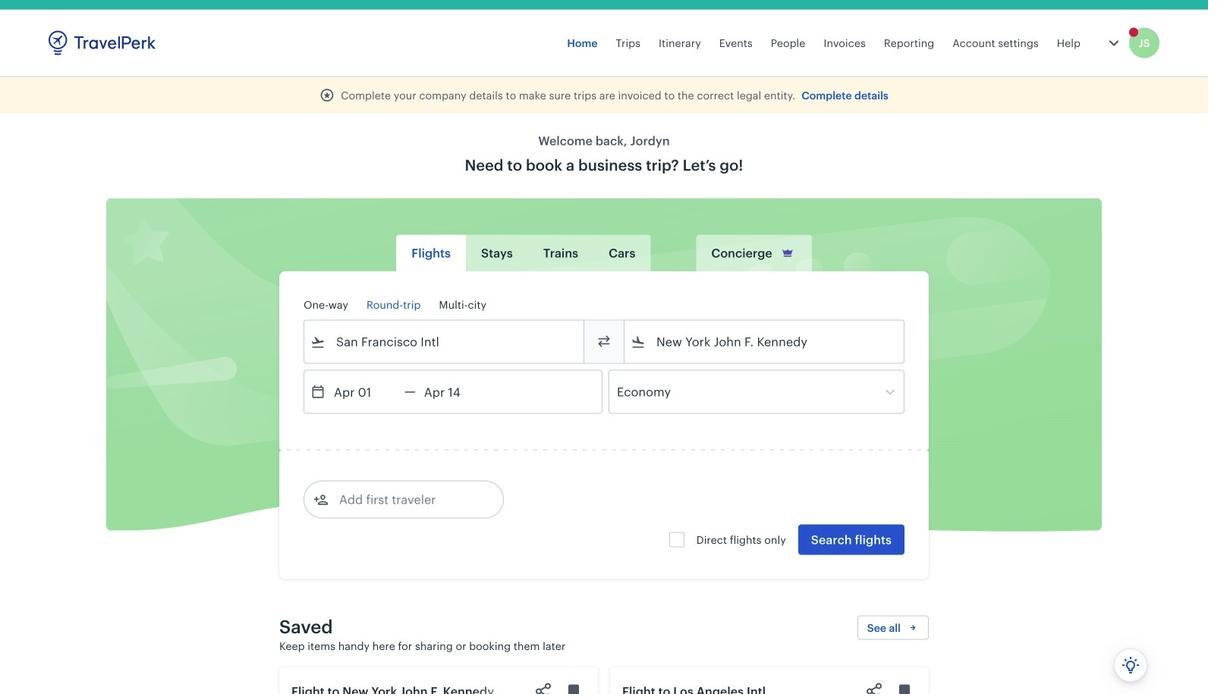Task type: vqa. For each thing, say whether or not it's contained in the screenshot.
1st United Airlines icon
no



Task type: locate. For each thing, give the bounding box(es) containing it.
Return text field
[[416, 371, 495, 413]]



Task type: describe. For each thing, give the bounding box(es) containing it.
From search field
[[326, 330, 564, 354]]

To search field
[[646, 330, 884, 354]]

Depart text field
[[326, 371, 405, 413]]

Add first traveler search field
[[329, 488, 486, 512]]



